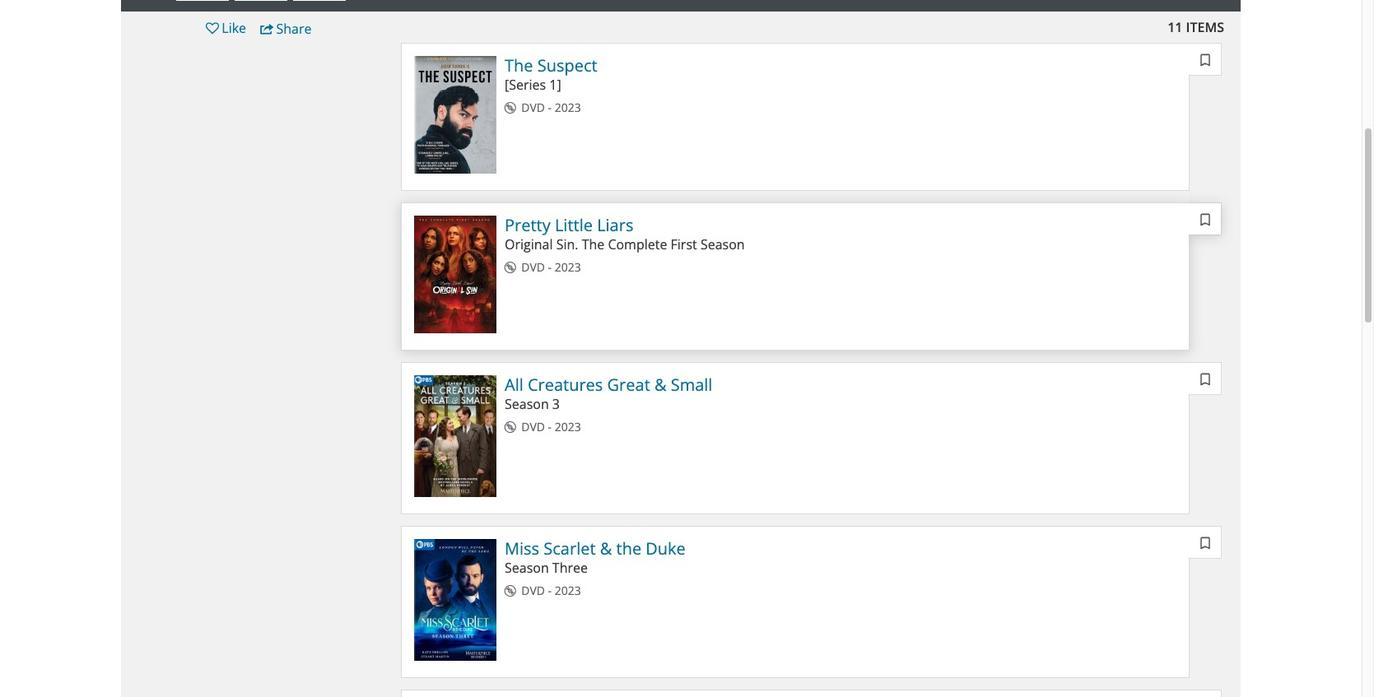 Task type: describe. For each thing, give the bounding box(es) containing it.
all
[[505, 374, 524, 396]]

1]
[[550, 76, 562, 94]]

suspect
[[538, 55, 598, 77]]

share
[[276, 19, 312, 37]]

the inside the suspect [series 1]
[[505, 55, 533, 77]]

miss scarlet & the duke season three
[[505, 538, 686, 578]]

1 /> link from the top
[[1189, 43, 1222, 76]]

season for all creatures great & small
[[505, 395, 549, 413]]

pretty little liars link
[[505, 214, 634, 237]]

liars
[[597, 214, 634, 237]]

cd image for pretty little liars
[[502, 259, 519, 275]]

the suspect link
[[505, 55, 598, 77]]

2023 for little
[[555, 259, 581, 275]]

- for creatures
[[548, 419, 552, 435]]

like button
[[198, 18, 251, 39]]

3
[[553, 395, 560, 413]]

dvd - 2023 for creatures
[[519, 419, 581, 435]]

sin.
[[557, 236, 579, 254]]

the inside pretty little liars original sin. the complete first season
[[582, 236, 605, 254]]

creatures
[[528, 374, 603, 396]]

great
[[608, 374, 651, 396]]

11
[[1168, 18, 1183, 36]]

complete
[[608, 236, 668, 254]]

small
[[671, 374, 713, 396]]

2023 for scarlet
[[555, 583, 581, 599]]

dvd for the
[[522, 100, 545, 115]]

/> link for sin.
[[1189, 203, 1222, 236]]

11 items
[[1168, 18, 1225, 36]]

[series
[[505, 76, 546, 94]]

all creatures great & small link
[[505, 374, 713, 396]]



Task type: locate. For each thing, give the bounding box(es) containing it.
1 2023 from the top
[[555, 100, 581, 115]]

- for scarlet
[[548, 583, 552, 599]]

0 vertical spatial season
[[701, 236, 745, 254]]

cd image for the suspect
[[502, 100, 519, 115]]

duke
[[646, 538, 686, 560]]

4 dvd - 2023 from the top
[[519, 583, 581, 599]]

cd image
[[502, 100, 519, 115], [502, 259, 519, 275], [502, 583, 519, 599]]

pretty little liars image
[[414, 216, 497, 334]]

3 dvd from the top
[[522, 419, 545, 435]]

- right cd image
[[548, 419, 552, 435]]

1 vertical spatial the
[[582, 236, 605, 254]]

2 dvd - 2023 from the top
[[519, 259, 581, 275]]

pretty
[[505, 214, 551, 237]]

the right sin.
[[582, 236, 605, 254]]

dvd for miss
[[522, 583, 545, 599]]

&
[[655, 374, 667, 396], [600, 538, 612, 560]]

/> link for duke
[[1189, 526, 1222, 559]]

dvd - 2023 down 1]
[[519, 100, 581, 115]]

original
[[505, 236, 553, 254]]

2023 for creatures
[[555, 419, 581, 435]]

like
[[222, 19, 246, 37]]

3 dvd - 2023 from the top
[[519, 419, 581, 435]]

the left 1]
[[505, 55, 533, 77]]

- down 1]
[[548, 100, 552, 115]]

2023 for suspect
[[555, 100, 581, 115]]

3 - from the top
[[548, 419, 552, 435]]

pretty little liars original sin. the complete first season
[[505, 214, 745, 254]]

the suspect [series 1]
[[505, 55, 598, 94]]

season up cd image
[[505, 395, 549, 413]]

dvd - 2023 down three
[[519, 583, 581, 599]]

- down original
[[548, 259, 552, 275]]

the
[[617, 538, 642, 560]]

the
[[505, 55, 533, 77], [582, 236, 605, 254]]

4 dvd from the top
[[522, 583, 545, 599]]

all creatures great &amp; small image
[[414, 376, 497, 498]]

dvd - 2023
[[519, 100, 581, 115], [519, 259, 581, 275], [519, 419, 581, 435], [519, 583, 581, 599]]

season right the first
[[701, 236, 745, 254]]

- for little
[[548, 259, 552, 275]]

dvd for all
[[522, 419, 545, 435]]

cd image down miss
[[502, 583, 519, 599]]

0 vertical spatial &
[[655, 374, 667, 396]]

& inside all creatures great & small season 3
[[655, 374, 667, 396]]

2 /> link from the top
[[1189, 203, 1222, 236]]

0 vertical spatial the
[[505, 55, 533, 77]]

3 cd image from the top
[[502, 583, 519, 599]]

4 - from the top
[[548, 583, 552, 599]]

2 vertical spatial cd image
[[502, 583, 519, 599]]

2 - from the top
[[548, 259, 552, 275]]

-
[[548, 100, 552, 115], [548, 259, 552, 275], [548, 419, 552, 435], [548, 583, 552, 599]]

items
[[1187, 18, 1225, 36]]

2023 down three
[[555, 583, 581, 599]]

& left small
[[655, 374, 667, 396]]

/> link for small
[[1189, 362, 1222, 395]]

dvd for pretty
[[522, 259, 545, 275]]

1 vertical spatial &
[[600, 538, 612, 560]]

season left three
[[505, 559, 549, 578]]

0 horizontal spatial the
[[505, 55, 533, 77]]

2 2023 from the top
[[555, 259, 581, 275]]

dvd - 2023 down sin.
[[519, 259, 581, 275]]

all creatures great & small season 3
[[505, 374, 713, 413]]

2023 down 1]
[[555, 100, 581, 115]]

miss scarlet &amp; the duke image
[[414, 540, 497, 662]]

cd image down original
[[502, 259, 519, 275]]

export image
[[258, 19, 276, 37]]

dvd right cd image
[[522, 419, 545, 435]]

& inside miss scarlet & the duke season three
[[600, 538, 612, 560]]

2 dvd from the top
[[522, 259, 545, 275]]

season for miss scarlet & the duke
[[505, 559, 549, 578]]

1 dvd - 2023 from the top
[[519, 100, 581, 115]]

4 /> link from the top
[[1189, 526, 1222, 559]]

miss scarlet & the duke link
[[505, 538, 686, 560]]

the suspect image
[[414, 56, 497, 174]]

dvd - 2023 for suspect
[[519, 100, 581, 115]]

/> link
[[1189, 43, 1222, 76], [1189, 203, 1222, 236], [1189, 362, 1222, 395], [1189, 526, 1222, 559]]

miss
[[505, 538, 540, 560]]

cd image down [series
[[502, 100, 519, 115]]

season inside miss scarlet & the duke season three
[[505, 559, 549, 578]]

3 2023 from the top
[[555, 419, 581, 435]]

season inside pretty little liars original sin. the complete first season
[[701, 236, 745, 254]]

& left the
[[600, 538, 612, 560]]

first
[[671, 236, 697, 254]]

heart empty image
[[203, 19, 222, 37]]

3 /> link from the top
[[1189, 362, 1222, 395]]

4 2023 from the top
[[555, 583, 581, 599]]

2 vertical spatial season
[[505, 559, 549, 578]]

cd image
[[502, 419, 519, 435]]

0 horizontal spatial &
[[600, 538, 612, 560]]

2023
[[555, 100, 581, 115], [555, 259, 581, 275], [555, 419, 581, 435], [555, 583, 581, 599]]

- down scarlet
[[548, 583, 552, 599]]

2023 down sin.
[[555, 259, 581, 275]]

2023 down 3
[[555, 419, 581, 435]]

dvd - 2023 for scarlet
[[519, 583, 581, 599]]

dvd down [series
[[522, 100, 545, 115]]

1 horizontal spatial &
[[655, 374, 667, 396]]

cd image for miss scarlet & the duke
[[502, 583, 519, 599]]

season inside all creatures great & small season 3
[[505, 395, 549, 413]]

little
[[555, 214, 593, 237]]

1 - from the top
[[548, 100, 552, 115]]

three
[[553, 559, 588, 578]]

season
[[701, 236, 745, 254], [505, 395, 549, 413], [505, 559, 549, 578]]

0 vertical spatial cd image
[[502, 100, 519, 115]]

1 vertical spatial season
[[505, 395, 549, 413]]

dvd - 2023 for little
[[519, 259, 581, 275]]

- for suspect
[[548, 100, 552, 115]]

scarlet
[[544, 538, 596, 560]]

dvd down miss
[[522, 583, 545, 599]]

dvd - 2023 down 3
[[519, 419, 581, 435]]

1 cd image from the top
[[502, 100, 519, 115]]

2 cd image from the top
[[502, 259, 519, 275]]

1 vertical spatial cd image
[[502, 259, 519, 275]]

dvd
[[522, 100, 545, 115], [522, 259, 545, 275], [522, 419, 545, 435], [522, 583, 545, 599]]

1 dvd from the top
[[522, 100, 545, 115]]

dvd down original
[[522, 259, 545, 275]]

1 horizontal spatial the
[[582, 236, 605, 254]]



Task type: vqa. For each thing, say whether or not it's contained in the screenshot.
first - from the bottom
yes



